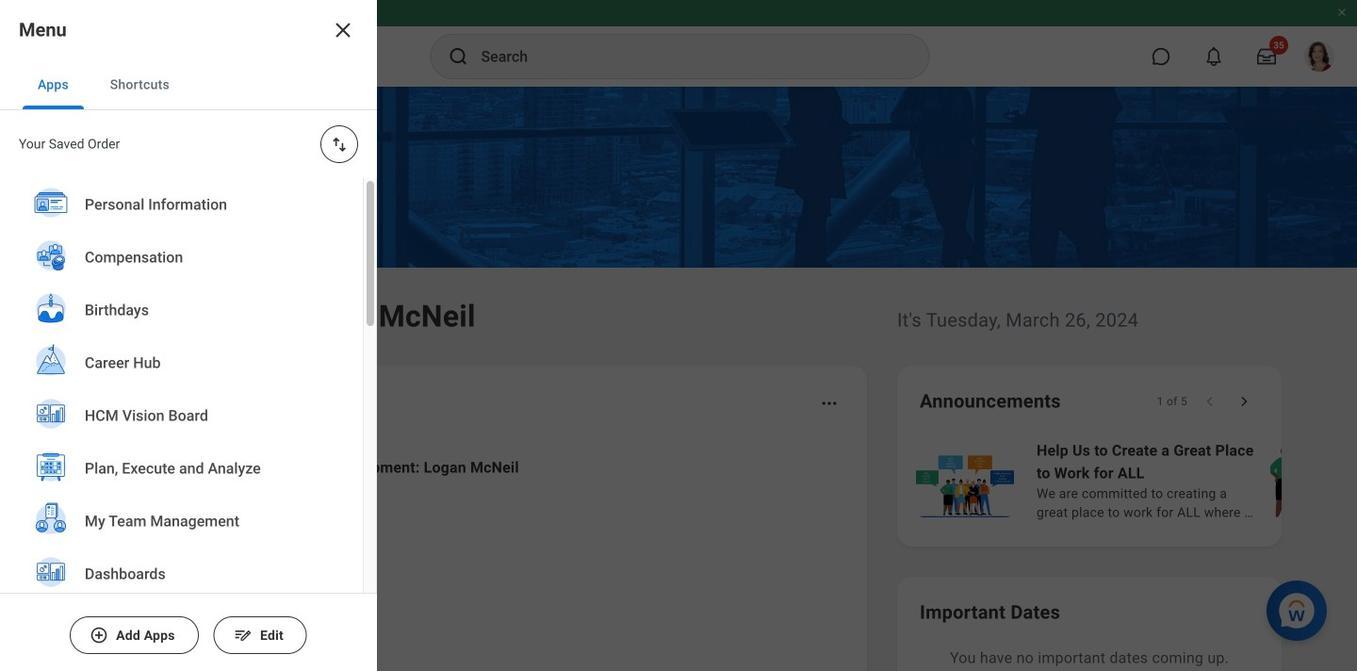 Task type: locate. For each thing, give the bounding box(es) containing it.
plus circle image
[[90, 626, 109, 645]]

main content
[[0, 87, 1358, 671]]

inbox large image
[[1258, 47, 1277, 66]]

text edit image
[[234, 626, 253, 645]]

status
[[1158, 394, 1188, 409]]

chevron right small image
[[1235, 392, 1254, 411]]

x image
[[332, 19, 355, 41]]

profile logan mcneil element
[[1294, 36, 1347, 77]]

tab list
[[0, 60, 377, 110]]

book open image
[[125, 646, 154, 671]]

banner
[[0, 0, 1358, 87]]

list
[[0, 178, 363, 671], [913, 438, 1358, 524], [98, 441, 845, 671]]

notifications large image
[[1205, 47, 1224, 66]]



Task type: describe. For each thing, give the bounding box(es) containing it.
global navigation dialog
[[0, 0, 377, 671]]

list inside global navigation dialog
[[0, 178, 363, 671]]

close environment banner image
[[1337, 7, 1348, 18]]

chevron left small image
[[1201, 392, 1220, 411]]

sort image
[[330, 135, 349, 154]]

search image
[[447, 45, 470, 68]]

inbox image
[[125, 569, 154, 597]]



Task type: vqa. For each thing, say whether or not it's contained in the screenshot.
bottom (Primary)
no



